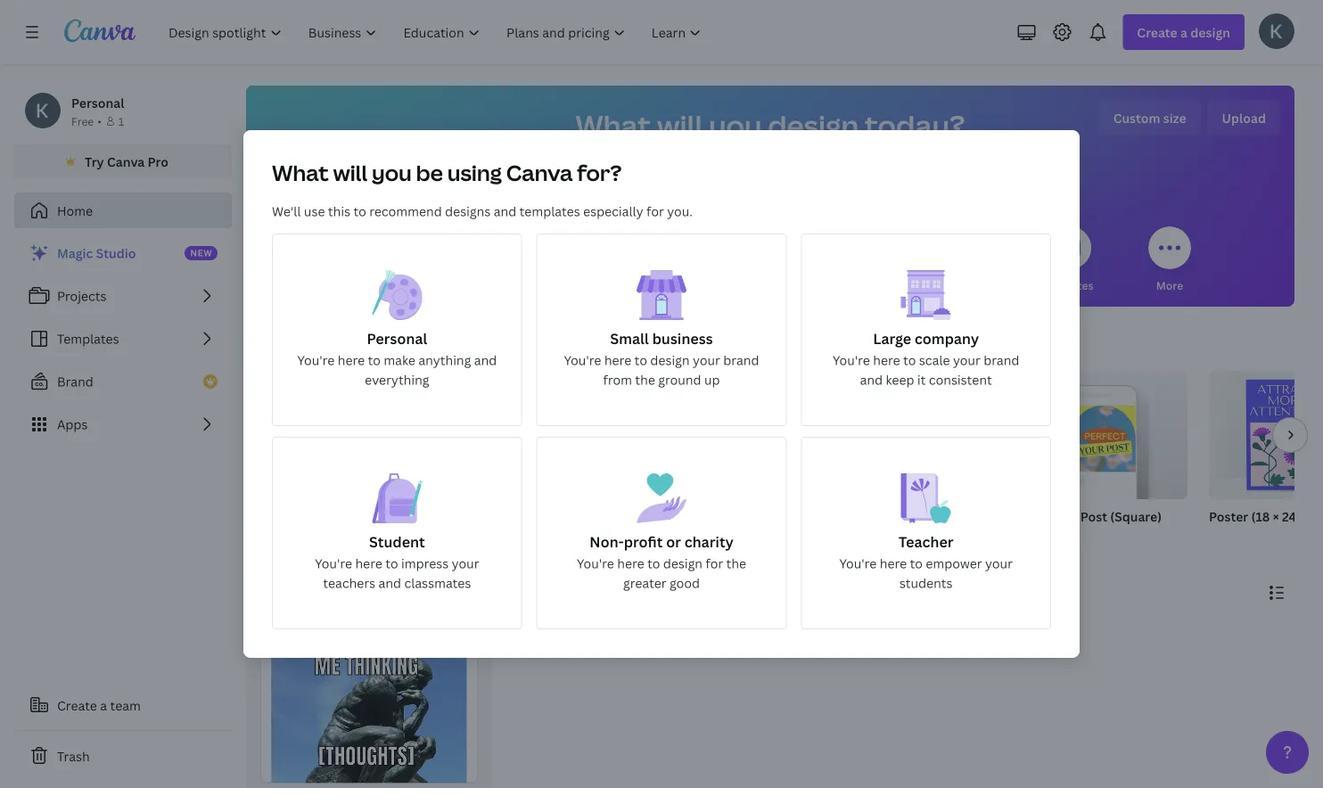 Task type: describe. For each thing, give the bounding box(es) containing it.
0 vertical spatial designs
[[445, 203, 491, 220]]

apps
[[57, 416, 88, 433]]

to inside student you're here to impress your teachers and classmates
[[386, 555, 398, 572]]

print products
[[933, 278, 1008, 293]]

create
[[57, 697, 97, 714]]

small
[[611, 329, 649, 348]]

4 group from the left
[[824, 371, 996, 500]]

will for be
[[333, 158, 368, 187]]

team
[[110, 697, 141, 714]]

create a team
[[57, 697, 141, 714]]

you for be
[[372, 158, 412, 187]]

group for presentation (16:9)
[[632, 371, 803, 500]]

try canva pro button
[[14, 145, 232, 178]]

websites
[[1047, 278, 1094, 293]]

the for charity
[[727, 555, 747, 572]]

poster
[[1210, 508, 1249, 525]]

teachers
[[323, 575, 376, 592]]

you're inside large company you're here to scale your brand and keep it consistent
[[833, 352, 871, 369]]

the for here
[[636, 372, 656, 389]]

social media button
[[738, 214, 804, 307]]

whiteboards button
[[538, 214, 604, 307]]

1
[[119, 114, 124, 128]]

design inside small business you're here to design your brand from the ground up
[[651, 352, 690, 369]]

brand link
[[14, 364, 232, 400]]

poster (18 × 24 in po
[[1210, 508, 1324, 525]]

anything
[[419, 352, 471, 369]]

recommend
[[370, 203, 442, 220]]

instagram post (square)
[[1017, 508, 1162, 525]]

classmates
[[405, 575, 471, 592]]

projects link
[[14, 278, 232, 314]]

to inside small business you're here to design your brand from the ground up
[[635, 352, 648, 369]]

you
[[246, 335, 275, 357]]

keep
[[886, 372, 915, 389]]

recent designs
[[246, 582, 364, 604]]

websites button
[[1047, 214, 1094, 307]]

here inside teacher you're here to empower your students
[[880, 555, 907, 572]]

1 horizontal spatial canva
[[506, 158, 573, 187]]

try...
[[391, 335, 426, 357]]

for inside non-profit or charity you're here to design for the greater good
[[706, 555, 724, 572]]

company
[[915, 329, 980, 348]]

(16:9)
[[713, 508, 747, 525]]

from
[[603, 372, 632, 389]]

new
[[190, 247, 213, 259]]

and left templates
[[494, 203, 517, 220]]

print
[[933, 278, 958, 293]]

for you
[[352, 278, 391, 293]]

whiteboards
[[538, 278, 604, 293]]

a
[[100, 697, 107, 714]]

(18
[[1252, 508, 1271, 525]]

magic
[[57, 245, 93, 262]]

for
[[352, 278, 369, 293]]

to inside personal you're here to make anything and everything
[[368, 352, 381, 369]]

student
[[369, 533, 425, 552]]

try canva pro
[[85, 153, 169, 170]]

apps link
[[14, 407, 232, 442]]

this
[[328, 203, 351, 220]]

•
[[97, 114, 102, 128]]

templates
[[520, 203, 580, 220]]

instagram post (square) group
[[1017, 371, 1188, 548]]

might
[[279, 335, 325, 357]]

for?
[[577, 158, 622, 187]]

studio
[[96, 245, 136, 262]]

social
[[738, 278, 769, 293]]

products
[[961, 278, 1008, 293]]

and inside personal you're here to make anything and everything
[[474, 352, 497, 369]]

presentations
[[635, 278, 707, 293]]

list containing magic studio
[[14, 236, 232, 442]]

you're inside teacher you're here to empower your students
[[840, 555, 877, 572]]

to left try...
[[371, 335, 387, 357]]

it
[[918, 372, 926, 389]]

instagram
[[1017, 508, 1078, 525]]

presentation (16:9)
[[632, 508, 747, 525]]

doc group
[[246, 371, 417, 548]]

group for doc
[[246, 371, 417, 500]]

what for what will you be using canva for?
[[272, 158, 329, 187]]

and inside student you're here to impress your teachers and classmates
[[379, 575, 401, 592]]

more
[[1157, 278, 1184, 293]]

templates
[[57, 331, 119, 347]]

empower
[[926, 555, 983, 572]]

×
[[1274, 508, 1280, 525]]

and inside large company you're here to scale your brand and keep it consistent
[[861, 372, 883, 389]]

your inside teacher you're here to empower your students
[[986, 555, 1013, 572]]

video group
[[824, 371, 996, 548]]

free
[[71, 114, 94, 128]]

students
[[900, 575, 953, 592]]

canva inside button
[[107, 153, 145, 170]]

scale
[[920, 352, 951, 369]]

you're inside non-profit or charity you're here to design for the greater good
[[577, 555, 614, 572]]

you.
[[667, 203, 693, 220]]

brand for company
[[984, 352, 1020, 369]]

you for design
[[709, 106, 762, 145]]

good
[[670, 575, 700, 592]]

profit
[[624, 533, 663, 552]]



Task type: vqa. For each thing, say whether or not it's contained in the screenshot.
the middle LMS
no



Task type: locate. For each thing, give the bounding box(es) containing it.
today?
[[865, 106, 966, 145]]

trash
[[57, 748, 90, 765]]

designs down using
[[445, 203, 491, 220]]

1 horizontal spatial what
[[576, 106, 652, 145]]

we'll
[[272, 203, 301, 220]]

for down 'charity'
[[706, 555, 724, 572]]

the inside non-profit or charity you're here to design for the greater good
[[727, 555, 747, 572]]

0 vertical spatial what
[[576, 106, 652, 145]]

the down 'charity'
[[727, 555, 747, 572]]

templates link
[[14, 321, 232, 357]]

2 group from the left
[[439, 371, 610, 500]]

to down student
[[386, 555, 398, 572]]

to right "this"
[[354, 203, 366, 220]]

presentations button
[[635, 214, 707, 307]]

to
[[354, 203, 366, 220], [371, 335, 387, 357], [368, 352, 381, 369], [635, 352, 648, 369], [904, 352, 917, 369], [386, 555, 398, 572], [648, 555, 660, 572], [910, 555, 923, 572]]

or
[[667, 533, 681, 552]]

your up "up"
[[693, 352, 721, 369]]

what up we'll
[[272, 158, 329, 187]]

0 vertical spatial personal
[[71, 94, 124, 111]]

up
[[705, 372, 720, 389]]

make
[[384, 352, 416, 369]]

for
[[647, 203, 664, 220], [706, 555, 724, 572]]

top level navigation element
[[157, 14, 717, 50]]

you inside button
[[371, 278, 391, 293]]

personal you're here to make anything and everything
[[297, 329, 497, 389]]

0 vertical spatial you
[[709, 106, 762, 145]]

1 vertical spatial designs
[[305, 582, 364, 604]]

especially
[[584, 203, 644, 220]]

the
[[636, 372, 656, 389], [727, 555, 747, 572]]

group for poster (18 × 24 in po
[[1210, 371, 1324, 500]]

personal for personal you're here to make anything and everything
[[367, 329, 428, 348]]

will for design
[[658, 106, 703, 145]]

brand inside large company you're here to scale your brand and keep it consistent
[[984, 352, 1020, 369]]

non-profit or charity you're here to design for the greater good
[[577, 533, 747, 592]]

charity
[[685, 533, 734, 552]]

whiteboard group
[[439, 371, 610, 548]]

0 vertical spatial for
[[647, 203, 664, 220]]

poster (18 × 24 in portrait) group
[[1210, 371, 1324, 548]]

designs right recent
[[305, 582, 364, 604]]

to inside teacher you're here to empower your students
[[910, 555, 923, 572]]

1 brand from the left
[[724, 352, 760, 369]]

magic studio
[[57, 245, 136, 262]]

here inside student you're here to impress your teachers and classmates
[[355, 555, 383, 572]]

to up greater
[[648, 555, 660, 572]]

brand
[[57, 373, 93, 390]]

post
[[1081, 508, 1108, 525]]

and down impress
[[379, 575, 401, 592]]

large company you're here to scale your brand and keep it consistent
[[833, 329, 1020, 389]]

0 vertical spatial will
[[658, 106, 703, 145]]

brand for business
[[724, 352, 760, 369]]

5 group from the left
[[1017, 371, 1188, 500]]

presentation (16:9) group
[[632, 371, 803, 548]]

using
[[448, 158, 502, 187]]

here inside personal you're here to make anything and everything
[[338, 352, 365, 369]]

brand
[[724, 352, 760, 369], [984, 352, 1020, 369]]

presentation
[[632, 508, 710, 525]]

what
[[576, 106, 652, 145], [272, 158, 329, 187]]

0 horizontal spatial the
[[636, 372, 656, 389]]

0 horizontal spatial canva
[[107, 153, 145, 170]]

canva right try
[[107, 153, 145, 170]]

to up students
[[910, 555, 923, 572]]

group for instagram post (square)
[[1017, 371, 1188, 500]]

what for what will you design today?
[[576, 106, 652, 145]]

and right anything
[[474, 352, 497, 369]]

here inside non-profit or charity you're here to design for the greater good
[[618, 555, 645, 572]]

1 vertical spatial you
[[372, 158, 412, 187]]

to left make
[[368, 352, 381, 369]]

0 horizontal spatial personal
[[71, 94, 124, 111]]

None search field
[[503, 166, 1038, 202]]

greater
[[624, 575, 667, 592]]

ground
[[659, 372, 702, 389]]

in
[[1300, 508, 1312, 525]]

6 group from the left
[[1210, 371, 1324, 500]]

you're inside personal you're here to make anything and everything
[[297, 352, 335, 369]]

what will you be using canva for?
[[272, 158, 622, 187]]

here up from
[[605, 352, 632, 369]]

design
[[768, 106, 859, 145], [651, 352, 690, 369], [664, 555, 703, 572]]

po
[[1315, 508, 1324, 525]]

large
[[874, 329, 912, 348]]

0 horizontal spatial brand
[[724, 352, 760, 369]]

teacher
[[899, 533, 954, 552]]

1 horizontal spatial brand
[[984, 352, 1020, 369]]

you're
[[297, 352, 335, 369], [564, 352, 602, 369], [833, 352, 871, 369], [315, 555, 352, 572], [577, 555, 614, 572], [840, 555, 877, 572]]

pro
[[148, 153, 169, 170]]

1 horizontal spatial will
[[658, 106, 703, 145]]

create a team button
[[14, 688, 232, 723]]

3 group from the left
[[632, 371, 803, 500]]

2 vertical spatial design
[[664, 555, 703, 572]]

brand up the consistent
[[984, 352, 1020, 369]]

you
[[709, 106, 762, 145], [372, 158, 412, 187], [371, 278, 391, 293]]

you're inside student you're here to impress your teachers and classmates
[[315, 555, 352, 572]]

your inside small business you're here to design your brand from the ground up
[[693, 352, 721, 369]]

print products button
[[933, 214, 1008, 307]]

here up teachers
[[355, 555, 383, 572]]

your up classmates
[[452, 555, 480, 572]]

(square)
[[1111, 508, 1162, 525]]

here up students
[[880, 555, 907, 572]]

home link
[[14, 193, 232, 228]]

what up for?
[[576, 106, 652, 145]]

recent
[[246, 582, 301, 604]]

more button
[[1149, 214, 1192, 307]]

1 vertical spatial for
[[706, 555, 724, 572]]

2 vertical spatial you
[[371, 278, 391, 293]]

and
[[494, 203, 517, 220], [474, 352, 497, 369], [861, 372, 883, 389], [379, 575, 401, 592]]

your inside large company you're here to scale your brand and keep it consistent
[[954, 352, 981, 369]]

to inside large company you're here to scale your brand and keep it consistent
[[904, 352, 917, 369]]

social media
[[738, 278, 804, 293]]

to down small
[[635, 352, 648, 369]]

and left keep
[[861, 372, 883, 389]]

0 vertical spatial design
[[768, 106, 859, 145]]

to inside non-profit or charity you're here to design for the greater good
[[648, 555, 660, 572]]

1 horizontal spatial designs
[[445, 203, 491, 220]]

2 brand from the left
[[984, 352, 1020, 369]]

small business you're here to design your brand from the ground up
[[564, 329, 760, 389]]

0 horizontal spatial will
[[333, 158, 368, 187]]

you might want to try...
[[246, 335, 426, 357]]

will up "this"
[[333, 158, 368, 187]]

canva
[[107, 153, 145, 170], [506, 158, 573, 187]]

here left make
[[338, 352, 365, 369]]

personal for personal
[[71, 94, 124, 111]]

you're inside small business you're here to design your brand from the ground up
[[564, 352, 602, 369]]

1 vertical spatial personal
[[367, 329, 428, 348]]

student you're here to impress your teachers and classmates
[[315, 533, 480, 592]]

trash link
[[14, 739, 232, 774]]

1 vertical spatial the
[[727, 555, 747, 572]]

business
[[653, 329, 713, 348]]

group
[[246, 371, 417, 500], [439, 371, 610, 500], [632, 371, 803, 500], [824, 371, 996, 500], [1017, 371, 1188, 500], [1210, 371, 1324, 500]]

media
[[772, 278, 804, 293]]

canva up templates
[[506, 158, 573, 187]]

for left you.
[[647, 203, 664, 220]]

brand down social
[[724, 352, 760, 369]]

0 horizontal spatial designs
[[305, 582, 364, 604]]

1 horizontal spatial the
[[727, 555, 747, 572]]

want
[[328, 335, 367, 357]]

1 group from the left
[[246, 371, 417, 500]]

design inside non-profit or charity you're here to design for the greater good
[[664, 555, 703, 572]]

0 horizontal spatial what
[[272, 158, 329, 187]]

the right from
[[636, 372, 656, 389]]

1 vertical spatial will
[[333, 158, 368, 187]]

what will you design today?
[[576, 106, 966, 145]]

will
[[658, 106, 703, 145], [333, 158, 368, 187]]

here down large
[[874, 352, 901, 369]]

24
[[1283, 508, 1297, 525]]

your inside student you're here to impress your teachers and classmates
[[452, 555, 480, 572]]

the inside small business you're here to design your brand from the ground up
[[636, 372, 656, 389]]

personal up •
[[71, 94, 124, 111]]

0 horizontal spatial for
[[647, 203, 664, 220]]

list
[[14, 236, 232, 442]]

free •
[[71, 114, 102, 128]]

everything
[[365, 372, 430, 389]]

your right the empower
[[986, 555, 1013, 572]]

1 vertical spatial what
[[272, 158, 329, 187]]

your
[[693, 352, 721, 369], [954, 352, 981, 369], [452, 555, 480, 572], [986, 555, 1013, 572]]

projects
[[57, 288, 107, 305]]

personal up make
[[367, 329, 428, 348]]

1 vertical spatial design
[[651, 352, 690, 369]]

here up greater
[[618, 555, 645, 572]]

here inside large company you're here to scale your brand and keep it consistent
[[874, 352, 901, 369]]

personal inside personal you're here to make anything and everything
[[367, 329, 428, 348]]

will up you.
[[658, 106, 703, 145]]

to up keep
[[904, 352, 917, 369]]

0 vertical spatial the
[[636, 372, 656, 389]]

teacher you're here to empower your students
[[840, 533, 1013, 592]]

consistent
[[929, 372, 993, 389]]

1 horizontal spatial personal
[[367, 329, 428, 348]]

non-
[[590, 533, 624, 552]]

for you button
[[350, 214, 393, 307]]

1 horizontal spatial for
[[706, 555, 724, 572]]

we'll use this to recommend designs and templates especially for you.
[[272, 203, 693, 220]]

be
[[416, 158, 443, 187]]

home
[[57, 202, 93, 219]]

here inside small business you're here to design your brand from the ground up
[[605, 352, 632, 369]]

your up the consistent
[[954, 352, 981, 369]]

brand inside small business you're here to design your brand from the ground up
[[724, 352, 760, 369]]



